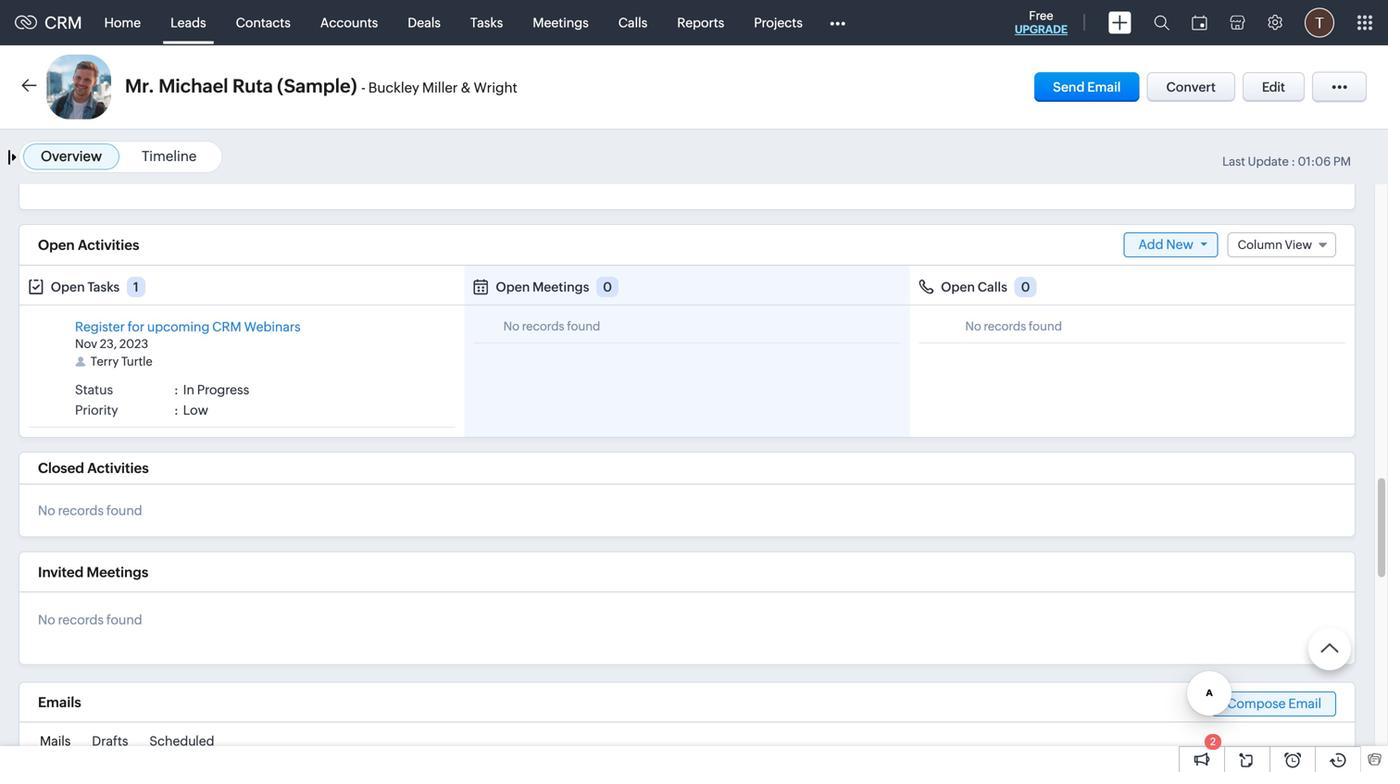 Task type: vqa. For each thing, say whether or not it's contained in the screenshot.
list box
no



Task type: locate. For each thing, give the bounding box(es) containing it.
0 horizontal spatial 0
[[603, 280, 612, 294]]

deals
[[408, 15, 441, 30]]

found
[[567, 319, 600, 333], [1029, 319, 1062, 333], [106, 503, 142, 518], [106, 612, 142, 627]]

add
[[1139, 237, 1164, 252]]

2 vertical spatial meetings
[[87, 564, 148, 581]]

no records found down open meetings
[[503, 319, 600, 333]]

1 vertical spatial calls
[[978, 280, 1007, 294]]

nov
[[75, 337, 97, 351]]

projects
[[754, 15, 803, 30]]

0 vertical spatial activities
[[78, 237, 139, 253]]

0 right open calls
[[1021, 280, 1030, 294]]

1 0 from the left
[[603, 280, 612, 294]]

2
[[1210, 736, 1216, 748]]

reports
[[677, 15, 724, 30]]

: low
[[174, 403, 208, 418]]

home
[[104, 15, 141, 30]]

priority
[[75, 403, 118, 418]]

email right compose
[[1289, 696, 1322, 711]]

open calls
[[941, 280, 1007, 294]]

open activities
[[38, 237, 139, 253]]

for
[[128, 319, 145, 334]]

projects link
[[739, 0, 818, 45]]

email
[[1087, 80, 1121, 94], [1289, 696, 1322, 711]]

open
[[38, 237, 75, 253], [51, 280, 85, 294], [496, 280, 530, 294], [941, 280, 975, 294]]

no records found down closed activities
[[38, 503, 142, 518]]

1 vertical spatial tasks
[[87, 280, 120, 294]]

email inside button
[[1087, 80, 1121, 94]]

records down invited meetings
[[58, 612, 104, 627]]

:
[[1291, 155, 1295, 169], [174, 383, 179, 397], [174, 403, 179, 418]]

send
[[1053, 80, 1085, 94]]

no down invited
[[38, 612, 55, 627]]

crm left webinars
[[212, 319, 241, 334]]

activities right closed
[[87, 460, 149, 477]]

crm
[[44, 13, 82, 32], [212, 319, 241, 334]]

accounts
[[320, 15, 378, 30]]

calls link
[[604, 0, 662, 45]]

closed activities
[[38, 460, 149, 477]]

emails
[[38, 695, 81, 711]]

open for open calls
[[941, 280, 975, 294]]

0 vertical spatial email
[[1087, 80, 1121, 94]]

records down open calls
[[984, 319, 1026, 333]]

0 vertical spatial tasks
[[470, 15, 503, 30]]

2 0 from the left
[[1021, 280, 1030, 294]]

no
[[503, 319, 520, 333], [965, 319, 981, 333], [38, 503, 55, 518], [38, 612, 55, 627]]

1
[[133, 280, 139, 294]]

column view
[[1238, 238, 1312, 252]]

calls
[[618, 15, 648, 30], [978, 280, 1007, 294]]

0 horizontal spatial email
[[1087, 80, 1121, 94]]

turtle
[[121, 355, 153, 369]]

open meetings
[[496, 280, 589, 294]]

meetings
[[533, 15, 589, 30], [533, 280, 589, 294], [87, 564, 148, 581]]

webinars
[[244, 319, 301, 334]]

0 horizontal spatial calls
[[618, 15, 648, 30]]

meetings for open meetings
[[533, 280, 589, 294]]

compose email
[[1227, 696, 1322, 711]]

open tasks
[[51, 280, 120, 294]]

records
[[522, 319, 565, 333], [984, 319, 1026, 333], [58, 503, 104, 518], [58, 612, 104, 627]]

1 vertical spatial :
[[174, 383, 179, 397]]

crm link
[[15, 13, 82, 32]]

activities for closed activities
[[87, 460, 149, 477]]

profile element
[[1294, 0, 1346, 45]]

: left in
[[174, 383, 179, 397]]

&
[[461, 80, 471, 96]]

no records found
[[503, 319, 600, 333], [965, 319, 1062, 333], [38, 503, 142, 518], [38, 612, 142, 627]]

mr. michael ruta (sample) - buckley miller & wright
[[125, 75, 518, 97]]

create menu image
[[1109, 12, 1132, 34]]

0 horizontal spatial crm
[[44, 13, 82, 32]]

profile image
[[1305, 8, 1334, 38]]

0 vertical spatial crm
[[44, 13, 82, 32]]

send email
[[1053, 80, 1121, 94]]

terry
[[90, 355, 119, 369]]

1 horizontal spatial crm
[[212, 319, 241, 334]]

email for send email
[[1087, 80, 1121, 94]]

1 vertical spatial email
[[1289, 696, 1322, 711]]

no down open meetings
[[503, 319, 520, 333]]

accounts link
[[305, 0, 393, 45]]

1 vertical spatial meetings
[[533, 280, 589, 294]]

calendar image
[[1192, 15, 1208, 30]]

tasks right deals on the top of the page
[[470, 15, 503, 30]]

0
[[603, 280, 612, 294], [1021, 280, 1030, 294]]

tasks
[[470, 15, 503, 30], [87, 280, 120, 294]]

tasks left 1
[[87, 280, 120, 294]]

no records found down open calls
[[965, 319, 1062, 333]]

register
[[75, 319, 125, 334]]

convert button
[[1147, 72, 1235, 102]]

: left 01:06 at the right of page
[[1291, 155, 1295, 169]]

0 for meetings
[[603, 280, 612, 294]]

ruta
[[232, 75, 273, 97]]

1 horizontal spatial tasks
[[470, 15, 503, 30]]

send email button
[[1035, 72, 1140, 102]]

1 horizontal spatial email
[[1289, 696, 1322, 711]]

meetings for invited meetings
[[87, 564, 148, 581]]

1 vertical spatial activities
[[87, 460, 149, 477]]

activities up open tasks
[[78, 237, 139, 253]]

progress
[[197, 383, 249, 397]]

michael
[[159, 75, 228, 97]]

1 vertical spatial crm
[[212, 319, 241, 334]]

1 horizontal spatial 0
[[1021, 280, 1030, 294]]

open for open meetings
[[496, 280, 530, 294]]

2 vertical spatial :
[[174, 403, 179, 418]]

crm left 'home' link
[[44, 13, 82, 32]]

contacts
[[236, 15, 291, 30]]

email right send
[[1087, 80, 1121, 94]]

status
[[75, 383, 113, 397]]

(sample)
[[277, 75, 357, 97]]

activities
[[78, 237, 139, 253], [87, 460, 149, 477]]

0 right open meetings
[[603, 280, 612, 294]]

: left low
[[174, 403, 179, 418]]

no down open calls
[[965, 319, 981, 333]]



Task type: describe. For each thing, give the bounding box(es) containing it.
add new
[[1139, 237, 1194, 252]]

overview link
[[41, 148, 102, 164]]

invited meetings
[[38, 564, 148, 581]]

no records found down invited meetings
[[38, 612, 142, 627]]

reports link
[[662, 0, 739, 45]]

Other Modules field
[[818, 8, 857, 38]]

meetings link
[[518, 0, 604, 45]]

closed
[[38, 460, 84, 477]]

edit
[[1262, 80, 1285, 94]]

0 vertical spatial calls
[[618, 15, 648, 30]]

leads
[[171, 15, 206, 30]]

convert
[[1166, 80, 1216, 94]]

home link
[[89, 0, 156, 45]]

pm
[[1333, 155, 1351, 169]]

upcoming
[[147, 319, 210, 334]]

last
[[1222, 155, 1245, 169]]

mr.
[[125, 75, 154, 97]]

1 horizontal spatial calls
[[978, 280, 1007, 294]]

free upgrade
[[1015, 9, 1068, 36]]

activities for open activities
[[78, 237, 139, 253]]

open for open activities
[[38, 237, 75, 253]]

records down closed activities
[[58, 503, 104, 518]]

leads link
[[156, 0, 221, 45]]

update
[[1248, 155, 1289, 169]]

0 vertical spatial meetings
[[533, 15, 589, 30]]

Column View field
[[1228, 232, 1336, 257]]

compose
[[1227, 696, 1286, 711]]

terry turtle
[[90, 355, 153, 369]]

free
[[1029, 9, 1053, 23]]

01:06
[[1298, 155, 1331, 169]]

mails
[[40, 734, 71, 749]]

low
[[183, 403, 208, 418]]

deals link
[[393, 0, 456, 45]]

: for : low
[[174, 403, 179, 418]]

search image
[[1154, 15, 1170, 31]]

timeline
[[142, 148, 197, 164]]

buckley
[[368, 80, 419, 96]]

-
[[361, 80, 366, 96]]

miller
[[422, 80, 458, 96]]

search element
[[1143, 0, 1181, 45]]

wright
[[474, 80, 518, 96]]

overview
[[41, 148, 102, 164]]

: in progress
[[174, 383, 249, 397]]

2023
[[119, 337, 148, 351]]

column
[[1238, 238, 1283, 252]]

: for : in progress
[[174, 383, 179, 397]]

0 horizontal spatial tasks
[[87, 280, 120, 294]]

upgrade
[[1015, 23, 1068, 36]]

0 for calls
[[1021, 280, 1030, 294]]

invited
[[38, 564, 84, 581]]

open for open tasks
[[51, 280, 85, 294]]

crm inside register for upcoming crm webinars nov 23, 2023
[[212, 319, 241, 334]]

email for compose email
[[1289, 696, 1322, 711]]

tasks link
[[456, 0, 518, 45]]

edit button
[[1243, 72, 1305, 102]]

in
[[183, 383, 194, 397]]

register for upcoming crm webinars nov 23, 2023
[[75, 319, 301, 351]]

contacts link
[[221, 0, 305, 45]]

23,
[[100, 337, 117, 351]]

records down open meetings
[[522, 319, 565, 333]]

register for upcoming crm webinars link
[[75, 319, 301, 334]]

no down closed
[[38, 503, 55, 518]]

new
[[1166, 237, 1194, 252]]

drafts
[[92, 734, 128, 749]]

0 vertical spatial :
[[1291, 155, 1295, 169]]

view
[[1285, 238, 1312, 252]]

scheduled
[[149, 734, 214, 749]]

timeline link
[[142, 148, 197, 164]]

last update : 01:06 pm
[[1222, 155, 1351, 169]]

create menu element
[[1097, 0, 1143, 45]]



